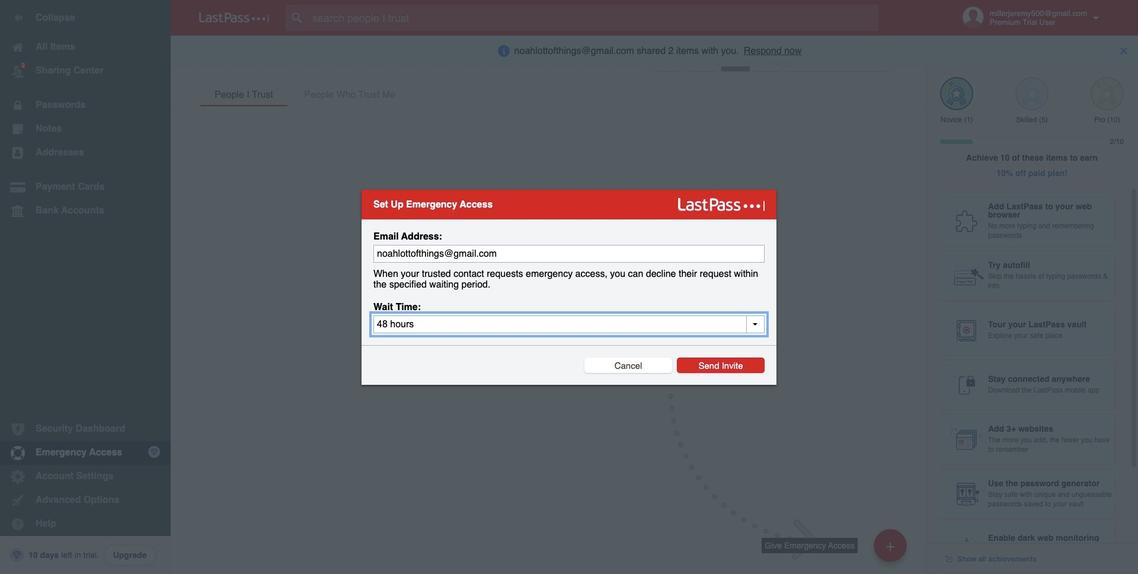 Task type: describe. For each thing, give the bounding box(es) containing it.
main navigation navigation
[[0, 0, 171, 574]]

Search search field
[[286, 5, 902, 31]]



Task type: vqa. For each thing, say whether or not it's contained in the screenshot.
the search my vault text box
no



Task type: locate. For each thing, give the bounding box(es) containing it.
dialog
[[362, 190, 777, 385]]

lastpass image
[[199, 12, 269, 23]]

new item navigation
[[669, 394, 927, 574]]

None text field
[[374, 245, 765, 262]]

search people I trust text field
[[286, 5, 902, 31]]

vault options navigation
[[171, 36, 927, 71]]



